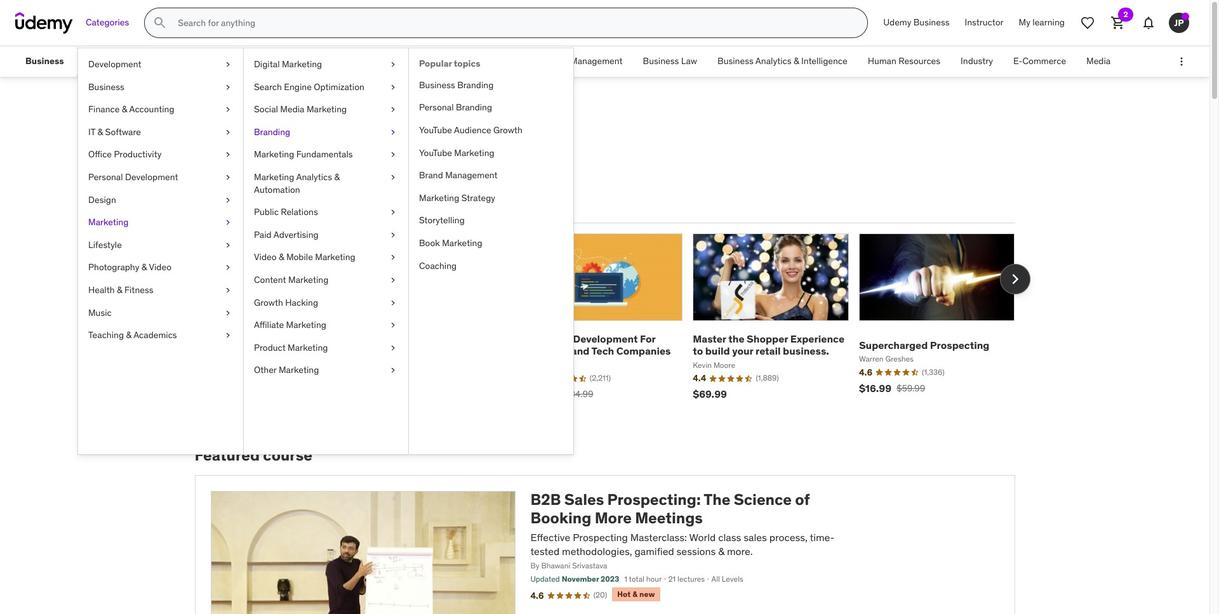Task type: locate. For each thing, give the bounding box(es) containing it.
& right it
[[98, 126, 103, 138]]

paid advertising
[[254, 229, 319, 241]]

personal inside branding element
[[419, 102, 454, 113]]

media down engine
[[280, 104, 305, 115]]

media down wishlist image on the top
[[1087, 55, 1111, 67]]

analytics inside marketing analytics & automation
[[296, 171, 332, 183]]

xsmall image for public relations
[[388, 207, 398, 219]]

xsmall image inside video & mobile marketing link
[[388, 252, 398, 264]]

youtube down the personal branding
[[419, 124, 452, 136]]

xsmall image inside paid advertising link
[[388, 229, 398, 242]]

more.
[[727, 546, 753, 558]]

xsmall image inside affiliate marketing link
[[388, 320, 398, 332]]

1 horizontal spatial media
[[1087, 55, 1111, 67]]

0 vertical spatial to
[[257, 162, 273, 182]]

1 vertical spatial growth
[[254, 297, 283, 308]]

product marketing link
[[244, 337, 408, 360]]

1 vertical spatial sales
[[564, 490, 604, 510]]

video down paid
[[254, 252, 277, 263]]

xsmall image for music
[[223, 307, 233, 320]]

time-
[[810, 531, 835, 544]]

xsmall image inside social media marketing link
[[388, 104, 398, 116]]

b2b sales prospecting: the science of booking more meetings effective prospecting masterclass: world class sales process, time- tested methodologies, gamified sessions & more. by bhawani srivastava
[[531, 490, 835, 571]]

xsmall image
[[223, 58, 233, 71], [388, 81, 398, 93], [223, 104, 233, 116], [388, 104, 398, 116], [223, 194, 233, 207], [388, 207, 398, 219], [388, 274, 398, 287], [223, 330, 233, 342], [388, 342, 398, 355]]

management right project
[[570, 55, 623, 67]]

& left 'intelligence'
[[794, 55, 799, 67]]

marketing inside marketing analytics & automation
[[254, 171, 294, 183]]

strategy inside branding element
[[462, 192, 495, 204]]

& inside the photography & video link
[[141, 262, 147, 273]]

marketing analytics & automation
[[254, 171, 340, 195]]

branding for business branding
[[457, 79, 494, 91]]

business link up accounting
[[78, 76, 243, 99]]

0 horizontal spatial management
[[268, 55, 321, 67]]

development
[[88, 58, 141, 70], [125, 171, 178, 183], [573, 333, 638, 346]]

to up automation
[[257, 162, 273, 182]]

my learning
[[1019, 17, 1065, 28]]

operations
[[475, 55, 519, 67]]

for
[[640, 333, 656, 346]]

0 horizontal spatial analytics
[[296, 171, 332, 183]]

1 youtube from the top
[[419, 124, 452, 136]]

analytics for business
[[756, 55, 792, 67]]

xsmall image for lifestyle
[[223, 239, 233, 252]]

0 vertical spatial strategy
[[421, 55, 455, 67]]

carousel element
[[195, 234, 1030, 417]]

more subcategory menu links image
[[1176, 55, 1188, 68]]

to left build
[[693, 345, 703, 358]]

xsmall image for personal development
[[223, 171, 233, 184]]

xsmall image for finance & accounting
[[223, 104, 233, 116]]

growth up affiliate on the left bottom
[[254, 297, 283, 308]]

1 total hour
[[624, 575, 662, 584]]

sales courses
[[195, 107, 335, 133]]

xsmall image inside health & fitness "link"
[[223, 284, 233, 297]]

youtube
[[419, 124, 452, 136], [419, 147, 452, 159]]

masterclass:
[[630, 531, 687, 544]]

1 horizontal spatial to
[[693, 345, 703, 358]]

0 horizontal spatial personal
[[88, 171, 123, 183]]

1 horizontal spatial prospecting
[[930, 339, 990, 352]]

branding down topics
[[457, 79, 494, 91]]

courses down engine
[[252, 107, 335, 133]]

2 link
[[1103, 8, 1134, 38]]

marketing link
[[78, 212, 243, 234]]

1 vertical spatial strategy
[[462, 192, 495, 204]]

21
[[668, 575, 676, 584]]

development for personal
[[125, 171, 178, 183]]

supercharged prospecting
[[859, 339, 990, 352]]

xsmall image for social media marketing
[[388, 104, 398, 116]]

booking
[[531, 509, 592, 528]]

management up engine
[[268, 55, 321, 67]]

productivity
[[114, 149, 162, 160]]

&
[[794, 55, 799, 67], [122, 104, 127, 115], [98, 126, 103, 138], [334, 171, 340, 183], [279, 252, 284, 263], [141, 262, 147, 273], [117, 284, 122, 296], [126, 330, 132, 341], [718, 546, 725, 558], [633, 590, 638, 600]]

hot & new
[[617, 590, 655, 600]]

academics
[[133, 330, 177, 341]]

xsmall image inside content marketing link
[[388, 274, 398, 287]]

next image
[[1005, 269, 1025, 290]]

1 vertical spatial prospecting
[[573, 531, 628, 544]]

xsmall image for business
[[223, 81, 233, 93]]

0 vertical spatial personal
[[419, 102, 454, 113]]

business law link
[[633, 46, 708, 77]]

1
[[624, 575, 627, 584]]

& right finance
[[122, 104, 127, 115]]

management inside project management link
[[570, 55, 623, 67]]

xsmall image inside public relations link
[[388, 207, 398, 219]]

& up fitness
[[141, 262, 147, 273]]

& for hot & new
[[633, 590, 638, 600]]

branding down social on the top left
[[254, 126, 290, 138]]

xsmall image for paid advertising
[[388, 229, 398, 242]]

xsmall image inside personal development link
[[223, 171, 233, 184]]

1 horizontal spatial business link
[[78, 76, 243, 99]]

business left law
[[643, 55, 679, 67]]

xsmall image inside digital marketing link
[[388, 58, 398, 71]]

storytelling
[[419, 215, 465, 226]]

xsmall image inside music link
[[223, 307, 233, 320]]

management inside brand management link
[[445, 170, 498, 181]]

levels
[[722, 575, 744, 584]]

1 vertical spatial media
[[280, 104, 305, 115]]

you
[[304, 162, 330, 182]]

xsmall image inside marketing link
[[223, 217, 233, 229]]

& inside the it & software link
[[98, 126, 103, 138]]

business inside branding element
[[419, 79, 455, 91]]

arrow pointing to subcategory menu links image
[[74, 46, 85, 77]]

xsmall image inside marketing analytics & automation link
[[388, 171, 398, 184]]

marketing strategy link
[[409, 187, 574, 210]]

business link down udemy image
[[15, 46, 74, 77]]

other marketing
[[254, 365, 319, 376]]

business.
[[783, 345, 829, 358]]

business down popular
[[419, 79, 455, 91]]

& right hot
[[633, 590, 638, 600]]

personal down business branding
[[419, 102, 454, 113]]

0 horizontal spatial sales
[[195, 107, 248, 133]]

video down lifestyle link
[[149, 262, 171, 273]]

startups
[[527, 345, 569, 358]]

2023
[[601, 575, 619, 584]]

& right teaching
[[126, 330, 132, 341]]

started
[[333, 162, 386, 182]]

industry link
[[951, 46, 1003, 77]]

office productivity
[[88, 149, 162, 160]]

1 vertical spatial youtube
[[419, 147, 452, 159]]

updated
[[531, 575, 560, 584]]

xsmall image for it & software
[[223, 126, 233, 139]]

photography
[[88, 262, 139, 273]]

management for brand management
[[445, 170, 498, 181]]

xsmall image inside 'design' "link"
[[223, 194, 233, 207]]

xsmall image for growth hacking
[[388, 297, 398, 309]]

1 horizontal spatial analytics
[[756, 55, 792, 67]]

0 vertical spatial prospecting
[[930, 339, 990, 352]]

bhawani
[[541, 562, 571, 571]]

book
[[419, 238, 440, 249]]

marketing up lifestyle
[[88, 217, 129, 228]]

xsmall image inside "office productivity" "link"
[[223, 149, 233, 161]]

& left mobile on the top left of page
[[279, 252, 284, 263]]

xsmall image inside product marketing link
[[388, 342, 398, 355]]

development for business
[[573, 333, 638, 346]]

accounting
[[129, 104, 174, 115]]

build
[[705, 345, 730, 358]]

branding up audience
[[456, 102, 492, 113]]

management up marketing strategy
[[445, 170, 498, 181]]

xsmall image inside search engine optimization link
[[388, 81, 398, 93]]

storytelling link
[[409, 210, 574, 232]]

marketing up storytelling at top left
[[419, 192, 459, 204]]

new
[[640, 590, 655, 600]]

trending
[[276, 200, 319, 213]]

0 vertical spatial growth
[[493, 124, 523, 136]]

office
[[88, 149, 112, 160]]

xsmall image inside branding link
[[388, 126, 398, 139]]

personal development
[[88, 171, 178, 183]]

2 vertical spatial development
[[573, 333, 638, 346]]

xsmall image inside marketing fundamentals 'link'
[[388, 149, 398, 161]]

0 horizontal spatial media
[[280, 104, 305, 115]]

brand management link
[[409, 165, 574, 187]]

1 horizontal spatial sales
[[564, 490, 604, 510]]

& right you
[[334, 171, 340, 183]]

xsmall image for other marketing
[[388, 365, 398, 377]]

prospecting inside the carousel element
[[930, 339, 990, 352]]

& inside health & fitness "link"
[[117, 284, 122, 296]]

digital
[[254, 58, 280, 70]]

xsmall image inside development link
[[223, 58, 233, 71]]

& inside marketing analytics & automation
[[334, 171, 340, 183]]

marketing up get
[[254, 149, 294, 160]]

udemy image
[[15, 12, 73, 34]]

1 horizontal spatial growth
[[493, 124, 523, 136]]

1 vertical spatial personal
[[88, 171, 123, 183]]

coaching link
[[409, 255, 574, 278]]

business analytics & intelligence link
[[708, 46, 858, 77]]

xsmall image
[[388, 58, 398, 71], [223, 81, 233, 93], [223, 126, 233, 139], [388, 126, 398, 139], [223, 149, 233, 161], [388, 149, 398, 161], [223, 171, 233, 184], [388, 171, 398, 184], [223, 217, 233, 229], [388, 229, 398, 242], [223, 239, 233, 252], [388, 252, 398, 264], [223, 262, 233, 274], [223, 284, 233, 297], [388, 297, 398, 309], [223, 307, 233, 320], [388, 320, 398, 332], [388, 365, 398, 377]]

1 vertical spatial branding
[[456, 102, 492, 113]]

video & mobile marketing link
[[244, 247, 408, 269]]

& inside business analytics & intelligence link
[[794, 55, 799, 67]]

xsmall image inside other marketing link
[[388, 365, 398, 377]]

automation
[[254, 184, 300, 195]]

branding
[[457, 79, 494, 91], [456, 102, 492, 113], [254, 126, 290, 138]]

analytics left 'intelligence'
[[756, 55, 792, 67]]

marketing down hacking at left
[[286, 320, 326, 331]]

xsmall image inside the it & software link
[[223, 126, 233, 139]]

xsmall image inside lifestyle link
[[223, 239, 233, 252]]

media
[[1087, 55, 1111, 67], [280, 104, 305, 115]]

total
[[629, 575, 645, 584]]

0 vertical spatial analytics
[[756, 55, 792, 67]]

jp
[[1175, 17, 1184, 28]]

0 vertical spatial sales
[[195, 107, 248, 133]]

& inside teaching & academics link
[[126, 330, 132, 341]]

youtube audience growth link
[[409, 119, 574, 142]]

lifestyle link
[[78, 234, 243, 257]]

business left and at the bottom
[[527, 333, 571, 346]]

marketing down video & mobile marketing
[[288, 274, 329, 286]]

xsmall image inside growth hacking link
[[388, 297, 398, 309]]

courses up most popular
[[195, 162, 254, 182]]

analytics
[[756, 55, 792, 67], [296, 171, 332, 183]]

instructor link
[[957, 8, 1011, 38]]

search engine optimization link
[[244, 76, 408, 99]]

by
[[531, 562, 540, 571]]

21 lectures
[[668, 575, 705, 584]]

xsmall image for marketing analytics & automation
[[388, 171, 398, 184]]

youtube up brand
[[419, 147, 452, 159]]

sales left social on the top left
[[195, 107, 248, 133]]

xsmall image inside the photography & video link
[[223, 262, 233, 274]]

analytics down fundamentals
[[296, 171, 332, 183]]

office productivity link
[[78, 144, 243, 166]]

0 horizontal spatial business link
[[15, 46, 74, 77]]

media link
[[1077, 46, 1121, 77]]

0 horizontal spatial prospecting
[[573, 531, 628, 544]]

teaching
[[88, 330, 124, 341]]

notifications image
[[1141, 15, 1157, 30]]

analytics for marketing
[[296, 171, 332, 183]]

1 vertical spatial to
[[693, 345, 703, 358]]

1 horizontal spatial management
[[445, 170, 498, 181]]

1 horizontal spatial strategy
[[462, 192, 495, 204]]

xsmall image inside teaching & academics link
[[223, 330, 233, 342]]

0 vertical spatial youtube
[[419, 124, 452, 136]]

design
[[88, 194, 116, 206]]

personal up design
[[88, 171, 123, 183]]

xsmall image for marketing fundamentals
[[388, 149, 398, 161]]

hot
[[617, 590, 631, 600]]

prospecting
[[930, 339, 990, 352], [573, 531, 628, 544]]

xsmall image for design
[[223, 194, 233, 207]]

0 vertical spatial branding
[[457, 79, 494, 91]]

& right health
[[117, 284, 122, 296]]

2 youtube from the top
[[419, 147, 452, 159]]

youtube marketing
[[419, 147, 495, 159]]

& down class
[[718, 546, 725, 558]]

teaching & academics
[[88, 330, 177, 341]]

november
[[562, 575, 599, 584]]

1 vertical spatial analytics
[[296, 171, 332, 183]]

my learning link
[[1011, 8, 1073, 38]]

photography & video link
[[78, 257, 243, 279]]

business right udemy
[[914, 17, 950, 28]]

& inside finance & accounting 'link'
[[122, 104, 127, 115]]

1 horizontal spatial personal
[[419, 102, 454, 113]]

growth down personal branding link
[[493, 124, 523, 136]]

paid advertising link
[[244, 224, 408, 247]]

marketing up automation
[[254, 171, 294, 183]]

courses
[[252, 107, 335, 133], [195, 162, 254, 182]]

& inside video & mobile marketing link
[[279, 252, 284, 263]]

0 vertical spatial courses
[[252, 107, 335, 133]]

xsmall image inside finance & accounting 'link'
[[223, 104, 233, 116]]

xsmall image for video & mobile marketing
[[388, 252, 398, 264]]

development inside business development for startups and tech companies
[[573, 333, 638, 346]]

0 horizontal spatial strategy
[[421, 55, 455, 67]]

1 vertical spatial development
[[125, 171, 178, 183]]

growth
[[493, 124, 523, 136], [254, 297, 283, 308]]

udemy business link
[[876, 8, 957, 38]]

strategy for business strategy
[[421, 55, 455, 67]]

1 vertical spatial courses
[[195, 162, 254, 182]]

sales right b2b
[[564, 490, 604, 510]]

2 horizontal spatial management
[[570, 55, 623, 67]]

marketing down audience
[[454, 147, 495, 159]]

xsmall image for teaching & academics
[[223, 330, 233, 342]]



Task type: describe. For each thing, give the bounding box(es) containing it.
affiliate marketing
[[254, 320, 326, 331]]

business law
[[643, 55, 697, 67]]

affiliate
[[254, 320, 284, 331]]

search engine optimization
[[254, 81, 365, 92]]

product
[[254, 342, 286, 354]]

0 vertical spatial development
[[88, 58, 141, 70]]

wishlist image
[[1080, 15, 1096, 30]]

xsmall image for development
[[223, 58, 233, 71]]

marketing inside 'link'
[[254, 149, 294, 160]]

industry
[[961, 55, 993, 67]]

project
[[540, 55, 568, 67]]

& for health & fitness
[[117, 284, 122, 296]]

engine
[[284, 81, 312, 92]]

branding for personal branding
[[456, 102, 492, 113]]

business left popular
[[383, 55, 419, 67]]

business branding link
[[409, 74, 574, 97]]

business left the arrow pointing to subcategory menu links icon
[[25, 55, 64, 67]]

management for project management
[[570, 55, 623, 67]]

xsmall image for affiliate marketing
[[388, 320, 398, 332]]

0 horizontal spatial video
[[149, 262, 171, 273]]

business inside business development for startups and tech companies
[[527, 333, 571, 346]]

most popular
[[197, 200, 261, 213]]

e-commerce link
[[1003, 46, 1077, 77]]

project management link
[[529, 46, 633, 77]]

udemy
[[884, 17, 912, 28]]

teaching & academics link
[[78, 325, 243, 347]]

entrepreneurship
[[96, 55, 165, 67]]

tested
[[531, 546, 560, 558]]

marketing down product marketing
[[279, 365, 319, 376]]

audience
[[454, 124, 491, 136]]

you have alerts image
[[1182, 13, 1190, 20]]

youtube for youtube audience growth
[[419, 124, 452, 136]]

personal branding
[[419, 102, 492, 113]]

srivastava
[[572, 562, 607, 571]]

marketing down search engine optimization link
[[307, 104, 347, 115]]

supercharged prospecting link
[[859, 339, 990, 352]]

lectures
[[678, 575, 705, 584]]

youtube for youtube marketing
[[419, 147, 452, 159]]

coaching
[[419, 260, 457, 272]]

finance & accounting
[[88, 104, 174, 115]]

topics
[[454, 58, 481, 69]]

health
[[88, 284, 115, 296]]

business strategy link
[[373, 46, 465, 77]]

search
[[254, 81, 282, 92]]

2 vertical spatial branding
[[254, 126, 290, 138]]

0 horizontal spatial to
[[257, 162, 273, 182]]

optimization
[[314, 81, 365, 92]]

& for it & software
[[98, 126, 103, 138]]

get
[[276, 162, 300, 182]]

1 horizontal spatial video
[[254, 252, 277, 263]]

business development for startups and tech companies
[[527, 333, 671, 358]]

most
[[197, 200, 221, 213]]

xsmall image for marketing
[[223, 217, 233, 229]]

marketing analytics & automation link
[[244, 166, 408, 201]]

content
[[254, 274, 286, 286]]

xsmall image for health & fitness
[[223, 284, 233, 297]]

marketing fundamentals
[[254, 149, 353, 160]]

video & mobile marketing
[[254, 252, 355, 263]]

other
[[254, 365, 277, 376]]

your
[[732, 345, 754, 358]]

0 vertical spatial media
[[1087, 55, 1111, 67]]

human
[[868, 55, 897, 67]]

social media marketing link
[[244, 99, 408, 121]]

Search for anything text field
[[176, 12, 853, 34]]

& inside the b2b sales prospecting: the science of booking more meetings effective prospecting masterclass: world class sales process, time- tested methodologies, gamified sessions & more. by bhawani srivastava
[[718, 546, 725, 558]]

experience
[[791, 333, 845, 346]]

business right law
[[718, 55, 754, 67]]

business up finance
[[88, 81, 124, 92]]

e-commerce
[[1014, 55, 1066, 67]]

branding link
[[244, 121, 408, 144]]

e-
[[1014, 55, 1023, 67]]

branding element
[[408, 48, 574, 455]]

growth inside branding element
[[493, 124, 523, 136]]

personal for personal branding
[[419, 102, 454, 113]]

social
[[254, 104, 278, 115]]

sales inside the b2b sales prospecting: the science of booking more meetings effective prospecting masterclass: world class sales process, time- tested methodologies, gamified sessions & more. by bhawani srivastava
[[564, 490, 604, 510]]

& for video & mobile marketing
[[279, 252, 284, 263]]

xsmall image for digital marketing
[[388, 58, 398, 71]]

lifestyle
[[88, 239, 122, 251]]

effective
[[531, 531, 571, 544]]

marketing down paid advertising link
[[315, 252, 355, 263]]

marketing strategy
[[419, 192, 495, 204]]

submit search image
[[153, 15, 168, 30]]

communication
[[185, 55, 248, 67]]

most popular button
[[195, 192, 264, 222]]

& for finance & accounting
[[122, 104, 127, 115]]

marketing down affiliate marketing link
[[288, 342, 328, 354]]

popular
[[419, 58, 452, 69]]

mobile
[[286, 252, 313, 263]]

business analytics & intelligence
[[718, 55, 848, 67]]

prospecting:
[[608, 490, 701, 510]]

tech
[[592, 345, 614, 358]]

popular
[[224, 200, 261, 213]]

master
[[693, 333, 726, 346]]

xsmall image for branding
[[388, 126, 398, 139]]

development link
[[78, 53, 243, 76]]

operations link
[[465, 46, 529, 77]]

hacking
[[285, 297, 318, 308]]

affiliate marketing link
[[244, 314, 408, 337]]

hour
[[646, 575, 662, 584]]

& for photography & video
[[141, 262, 147, 273]]

communication link
[[175, 46, 258, 77]]

brand
[[419, 170, 443, 181]]

paid
[[254, 229, 272, 241]]

marketing up engine
[[282, 58, 322, 70]]

2
[[1124, 10, 1128, 19]]

resources
[[899, 55, 941, 67]]

0 horizontal spatial growth
[[254, 297, 283, 308]]

business strategy
[[383, 55, 455, 67]]

xsmall image for photography & video
[[223, 262, 233, 274]]

supercharged
[[859, 339, 928, 352]]

xsmall image for office productivity
[[223, 149, 233, 161]]

4.6
[[531, 591, 544, 602]]

marketing down storytelling at top left
[[442, 238, 482, 249]]

personal for personal development
[[88, 171, 123, 183]]

strategy for marketing strategy
[[462, 192, 495, 204]]

shopping cart with 2 items image
[[1111, 15, 1126, 30]]

learning
[[1033, 17, 1065, 28]]

instructor
[[965, 17, 1004, 28]]

marketing fundamentals link
[[244, 144, 408, 166]]

fitness
[[124, 284, 153, 296]]

management inside management link
[[268, 55, 321, 67]]

entrepreneurship link
[[85, 46, 175, 77]]

xsmall image for content marketing
[[388, 274, 398, 287]]

xsmall image for product marketing
[[388, 342, 398, 355]]

to inside master the shopper experience to build your retail business.
[[693, 345, 703, 358]]

music link
[[78, 302, 243, 325]]

law
[[681, 55, 697, 67]]

xsmall image for search engine optimization
[[388, 81, 398, 93]]

udemy business
[[884, 17, 950, 28]]

business branding
[[419, 79, 494, 91]]

prospecting inside the b2b sales prospecting: the science of booking more meetings effective prospecting masterclass: world class sales process, time- tested methodologies, gamified sessions & more. by bhawani srivastava
[[573, 531, 628, 544]]

advertising
[[274, 229, 319, 241]]

& for teaching & academics
[[126, 330, 132, 341]]



Task type: vqa. For each thing, say whether or not it's contained in the screenshot.
Beginner (39)
no



